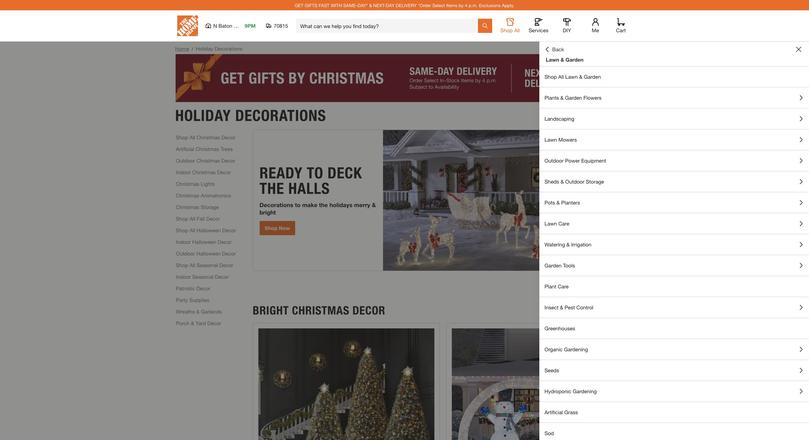 Task type: locate. For each thing, give the bounding box(es) containing it.
seeds button
[[540, 361, 810, 381]]

christmas storage
[[176, 204, 219, 210]]

merry
[[354, 202, 371, 209]]

lawn for lawn mowers
[[545, 137, 558, 143]]

items
[[447, 2, 458, 8]]

fall
[[197, 216, 205, 222]]

decor down outdoor christmas decor link
[[217, 169, 231, 175]]

back
[[553, 46, 565, 52]]

christmas up artificial christmas trees
[[197, 134, 220, 140]]

indoor up outdoor halloween decor
[[176, 239, 191, 245]]

holiday up shop all christmas decor
[[175, 106, 231, 125]]

0 horizontal spatial artificial
[[176, 146, 194, 152]]

2 vertical spatial decorations
[[260, 202, 294, 209]]

to
[[307, 164, 324, 183]]

shop down shop all fall decor link
[[176, 227, 188, 234]]

porch
[[176, 321, 190, 327]]

artificial christmas trees link
[[176, 145, 233, 153]]

3 indoor from the top
[[176, 274, 191, 280]]

christmas
[[197, 134, 220, 140], [196, 146, 219, 152], [197, 158, 220, 164], [192, 169, 216, 175], [176, 181, 200, 187], [176, 193, 200, 199], [176, 204, 200, 210]]

holiday right home link
[[196, 46, 213, 52]]

& for sheds & outdoor storage
[[561, 179, 564, 185]]

1 horizontal spatial storage
[[586, 179, 605, 185]]

1 indoor from the top
[[176, 169, 191, 175]]

0 horizontal spatial /
[[192, 46, 193, 52]]

shop now link
[[260, 221, 296, 236]]

now
[[279, 225, 290, 231]]

outdoor up indoor christmas decor
[[176, 158, 195, 164]]

0 vertical spatial storage
[[586, 179, 605, 185]]

halloween inside 'link'
[[197, 251, 221, 257]]

get gifts fast with same-day* & next-day delivery *order select items by 4 p.m. exclusions apply.
[[295, 2, 515, 8]]

0 vertical spatial indoor
[[176, 169, 191, 175]]

shop for shop all
[[501, 27, 513, 33]]

watering & irrigation button
[[540, 235, 810, 255]]

& inside 'link'
[[191, 321, 194, 327]]

hydroponic gardening
[[545, 389, 597, 395]]

halloween up 'indoor halloween decor'
[[197, 227, 221, 234]]

1 vertical spatial artificial
[[545, 410, 563, 416]]

decor down "garlands"
[[208, 321, 221, 327]]

& right plants
[[561, 95, 564, 101]]

artificial left grass
[[545, 410, 563, 416]]

care for lawn care
[[559, 221, 570, 227]]

flowers
[[584, 95, 602, 101]]

shop up artificial christmas trees
[[176, 134, 188, 140]]

& left the yard
[[191, 321, 194, 327]]

seasonal down shop all seasonal decor link
[[192, 274, 214, 280]]

lawn
[[546, 57, 560, 63], [566, 74, 578, 80], [545, 137, 558, 143], [545, 221, 558, 227]]

indoor
[[176, 169, 191, 175], [176, 239, 191, 245], [176, 274, 191, 280]]

holiday
[[196, 46, 213, 52], [175, 106, 231, 125]]

all for shop all fall decor
[[190, 216, 195, 222]]

& right the day*
[[369, 2, 372, 8]]

organic gardening button
[[540, 340, 810, 360]]

patriotic decor link
[[176, 285, 211, 293]]

shop for shop all fall decor
[[176, 216, 188, 222]]

indoor for indoor christmas decor
[[176, 169, 191, 175]]

outdoor
[[176, 158, 195, 164], [545, 158, 564, 164], [566, 179, 585, 185], [176, 251, 195, 257]]

landscaping
[[545, 116, 575, 122]]

outdoor left power
[[545, 158, 564, 164]]

& down back
[[561, 57, 565, 63]]

care right plant
[[558, 284, 569, 290]]

outdoor inside outdoor power equipment button
[[545, 158, 564, 164]]

patriotic decor
[[176, 286, 211, 292]]

& for pots & planters
[[557, 200, 560, 206]]

2
[[614, 276, 618, 283]]

outdoor down outdoor power equipment
[[566, 179, 585, 185]]

shop all christmas decor
[[176, 134, 236, 140]]

/ for home
[[192, 46, 193, 52]]

1 horizontal spatial artificial
[[545, 410, 563, 416]]

christmas up shop all fall decor
[[176, 204, 200, 210]]

& up plants & garden flowers
[[580, 74, 583, 80]]

apply.
[[502, 2, 515, 8]]

fast
[[319, 2, 330, 8]]

all for shop all lawn & garden
[[559, 74, 564, 80]]

lawn mowers button
[[540, 130, 810, 150]]

all up indoor seasonal decor
[[190, 262, 195, 269]]

1 vertical spatial care
[[558, 284, 569, 290]]

outdoor power equipment button
[[540, 151, 810, 171]]

garlands
[[201, 309, 222, 315]]

decor up the shop all seasonal decor
[[222, 251, 236, 257]]

menu
[[540, 67, 810, 441]]

all inside shop all christmas decor link
[[190, 134, 195, 140]]

& for wreaths & garlands
[[196, 309, 200, 315]]

shop inside button
[[501, 27, 513, 33]]

shop for shop all seasonal decor
[[176, 262, 188, 269]]

shop up plants
[[545, 74, 557, 80]]

ready to deck the halls
[[260, 164, 362, 198]]

indoor christmas decor link
[[176, 169, 231, 176]]

party supplies
[[176, 297, 210, 303]]

all inside shop all halloween decor link
[[190, 227, 195, 234]]

hydroponic
[[545, 389, 572, 395]]

yard
[[196, 321, 206, 327]]

insect & pest control button
[[540, 298, 810, 318]]

all for shop all halloween decor
[[190, 227, 195, 234]]

1 vertical spatial holiday
[[175, 106, 231, 125]]

garden up 'flowers'
[[584, 74, 602, 80]]

& left pest
[[561, 305, 564, 311]]

garden inside "link"
[[584, 74, 602, 80]]

lights
[[201, 181, 215, 187]]

care for plant care
[[558, 284, 569, 290]]

lawn & garden
[[546, 57, 584, 63]]

all left services
[[515, 27, 520, 33]]

decor down shop all seasonal decor link
[[215, 274, 229, 280]]

gardening for hydroponic gardening
[[573, 389, 597, 395]]

lawn for lawn care
[[545, 221, 558, 227]]

indoor up christmas lights
[[176, 169, 191, 175]]

shop inside "link"
[[545, 74, 557, 80]]

wreaths & garlands link
[[176, 308, 222, 316]]

2 indoor from the top
[[176, 239, 191, 245]]

with
[[331, 2, 342, 8]]

halloween
[[197, 227, 221, 234], [192, 239, 217, 245], [197, 251, 221, 257]]

shop for shop all halloween decor
[[176, 227, 188, 234]]

pots
[[545, 200, 556, 206]]

outdoor for outdoor halloween decor
[[176, 251, 195, 257]]

0 vertical spatial care
[[559, 221, 570, 227]]

greenhouses
[[545, 326, 576, 332]]

halloween up the shop all seasonal decor
[[197, 251, 221, 257]]

halloween down shop all halloween decor link
[[192, 239, 217, 245]]

storage down 'animatronics'
[[201, 204, 219, 210]]

seasonal down outdoor halloween decor 'link'
[[197, 262, 218, 269]]

0 vertical spatial halloween
[[197, 227, 221, 234]]

/ inside home / holiday decorations
[[192, 46, 193, 52]]

gardening right organic
[[565, 347, 589, 353]]

lawn care button
[[540, 214, 810, 234]]

shop all
[[501, 27, 520, 33]]

outdoor inside outdoor halloween decor 'link'
[[176, 251, 195, 257]]

all for shop all christmas decor
[[190, 134, 195, 140]]

halloween for indoor
[[192, 239, 217, 245]]

gardening
[[565, 347, 589, 353], [573, 389, 597, 395]]

christmas down outdoor christmas decor link
[[192, 169, 216, 175]]

& right the merry
[[372, 202, 376, 209]]

all inside shop all fall decor link
[[190, 216, 195, 222]]

sponsored banner image
[[175, 54, 634, 102]]

outdoor inside sheds & outdoor storage button
[[566, 179, 585, 185]]

lawn down back button
[[546, 57, 560, 63]]

0 vertical spatial gardening
[[565, 347, 589, 353]]

outdoor halloween decor
[[176, 251, 236, 257]]

& up porch & yard decor
[[196, 309, 200, 315]]

9pm
[[245, 23, 256, 29]]

all inside shop all button
[[515, 27, 520, 33]]

shop now
[[265, 225, 290, 231]]

1 vertical spatial /
[[612, 276, 614, 283]]

irrigation
[[572, 242, 592, 248]]

equipment
[[582, 158, 607, 164]]

holidays
[[330, 202, 353, 209]]

sod link
[[540, 424, 810, 441]]

porch & yard decor
[[176, 321, 221, 327]]

1 vertical spatial decorations
[[235, 106, 326, 125]]

all
[[515, 27, 520, 33], [559, 74, 564, 80], [190, 134, 195, 140], [190, 216, 195, 222], [190, 227, 195, 234], [190, 262, 195, 269]]

storage down equipment
[[586, 179, 605, 185]]

& left the irrigation
[[567, 242, 570, 248]]

porch & yard decor link
[[176, 320, 221, 328]]

outdoor for outdoor power equipment
[[545, 158, 564, 164]]

outdoor down 'indoor halloween decor' link
[[176, 251, 195, 257]]

outdoor power equipment
[[545, 158, 607, 164]]

outdoor inside outdoor christmas decor link
[[176, 158, 195, 164]]

indoor up patriotic
[[176, 274, 191, 280]]

all for shop all seasonal decor
[[190, 262, 195, 269]]

bright
[[253, 304, 289, 318]]

by
[[459, 2, 464, 8]]

storage inside button
[[586, 179, 605, 185]]

decorations
[[215, 46, 243, 52], [235, 106, 326, 125], [260, 202, 294, 209]]

shop down apply.
[[501, 27, 513, 33]]

shop left the now
[[265, 225, 278, 231]]

1 vertical spatial gardening
[[573, 389, 597, 395]]

storage
[[586, 179, 605, 185], [201, 204, 219, 210]]

artificial up 'outdoor christmas decor'
[[176, 146, 194, 152]]

all down shop all fall decor link
[[190, 227, 195, 234]]

0 vertical spatial artificial
[[176, 146, 194, 152]]

cart link
[[614, 18, 629, 34]]

all down lawn & garden
[[559, 74, 564, 80]]

shop left fall
[[176, 216, 188, 222]]

all inside the shop all lawn & garden "link"
[[559, 74, 564, 80]]

shop all fall decor
[[176, 216, 220, 222]]

all up artificial christmas trees
[[190, 134, 195, 140]]

shop up indoor seasonal decor
[[176, 262, 188, 269]]

all left fall
[[190, 216, 195, 222]]

christmas storage link
[[176, 204, 219, 211]]

decor inside 'link'
[[222, 251, 236, 257]]

What can we help you find today? search field
[[301, 19, 478, 33]]

all inside shop all seasonal decor link
[[190, 262, 195, 269]]

outdoor christmas decor link
[[176, 157, 235, 165]]

2 vertical spatial halloween
[[197, 251, 221, 257]]

care inside button
[[559, 221, 570, 227]]

1 vertical spatial storage
[[201, 204, 219, 210]]

& inside button
[[557, 200, 560, 206]]

gardening up grass
[[573, 389, 597, 395]]

lawn mowers
[[545, 137, 577, 143]]

1 vertical spatial seasonal
[[192, 274, 214, 280]]

garden left 'flowers'
[[566, 95, 583, 101]]

lawn for lawn & garden
[[546, 57, 560, 63]]

0 vertical spatial /
[[192, 46, 193, 52]]

christmas down indoor christmas decor link
[[176, 181, 200, 187]]

& inside "link"
[[580, 74, 583, 80]]

trees
[[221, 146, 233, 152]]

sheds & outdoor storage button
[[540, 172, 810, 192]]

1 vertical spatial indoor
[[176, 239, 191, 245]]

garden left tools
[[545, 263, 562, 269]]

power
[[566, 158, 580, 164]]

decorations inside the decorations to make the holidays  merry & bright
[[260, 202, 294, 209]]

decor up trees
[[222, 134, 236, 140]]

0 vertical spatial decorations
[[215, 46, 243, 52]]

& right sheds
[[561, 179, 564, 185]]

outdoor for outdoor christmas decor
[[176, 158, 195, 164]]

indoor for indoor seasonal decor
[[176, 274, 191, 280]]

care down pots & planters
[[559, 221, 570, 227]]

day*
[[358, 2, 368, 8]]

/
[[192, 46, 193, 52], [612, 276, 614, 283]]

1 vertical spatial halloween
[[192, 239, 217, 245]]

lawn left 'mowers'
[[545, 137, 558, 143]]

artificial grass link
[[540, 403, 810, 424]]

control
[[577, 305, 594, 311]]

2 vertical spatial indoor
[[176, 274, 191, 280]]

&
[[369, 2, 372, 8], [561, 57, 565, 63], [580, 74, 583, 80], [561, 95, 564, 101], [561, 179, 564, 185], [557, 200, 560, 206], [372, 202, 376, 209], [567, 242, 570, 248], [561, 305, 564, 311], [196, 309, 200, 315], [191, 321, 194, 327]]

lawn down lawn & garden
[[566, 74, 578, 80]]

indoor for indoor halloween decor
[[176, 239, 191, 245]]

lawn down pots
[[545, 221, 558, 227]]

1 horizontal spatial /
[[612, 276, 614, 283]]

& right pots
[[557, 200, 560, 206]]

decor down the indoor seasonal decor link
[[197, 286, 211, 292]]



Task type: describe. For each thing, give the bounding box(es) containing it.
garden inside button
[[566, 95, 583, 101]]

shop all fall decor link
[[176, 215, 220, 223]]

decor
[[353, 304, 386, 318]]

party supplies link
[[176, 297, 210, 304]]

outdoor christmas decor
[[176, 158, 235, 164]]

delivery
[[396, 2, 417, 8]]

home / holiday decorations
[[175, 46, 243, 52]]

artificial grass
[[545, 410, 579, 416]]

the
[[260, 179, 284, 198]]

shop all halloween decor
[[176, 227, 236, 234]]

& for watering & irrigation
[[567, 242, 570, 248]]

ready
[[260, 164, 303, 183]]

watering
[[545, 242, 566, 248]]

to
[[295, 202, 301, 209]]

day
[[386, 2, 395, 8]]

image for ready to deck the halls image
[[384, 130, 634, 271]]

christmas down shop all christmas decor link
[[196, 146, 219, 152]]

decorations to make the holidays  merry & bright
[[260, 202, 376, 216]]

christmas lights
[[176, 181, 215, 187]]

me button
[[586, 18, 606, 34]]

outdoor halloween decor link
[[176, 250, 236, 258]]

indoor seasonal decor
[[176, 274, 229, 280]]

& for lawn & garden
[[561, 57, 565, 63]]

0 horizontal spatial storage
[[201, 204, 219, 210]]

indoor seasonal decor link
[[176, 273, 229, 281]]

animatronics
[[201, 193, 231, 199]]

seeds
[[545, 368, 560, 374]]

plant
[[545, 284, 557, 290]]

plants & garden flowers button
[[540, 88, 810, 108]]

shop all lawn & garden link
[[540, 67, 810, 87]]

decor down trees
[[222, 158, 235, 164]]

0 vertical spatial seasonal
[[197, 262, 218, 269]]

holiday decorations
[[175, 106, 326, 125]]

pest
[[565, 305, 576, 311]]

garden inside button
[[545, 263, 562, 269]]

4
[[465, 2, 468, 8]]

& for insect & pest control
[[561, 305, 564, 311]]

shop for shop all lawn & garden
[[545, 74, 557, 80]]

decor down shop all halloween decor link
[[218, 239, 232, 245]]

indoor halloween decor
[[176, 239, 232, 245]]

mowers
[[559, 137, 577, 143]]

shop for shop now
[[265, 225, 278, 231]]

p.m.
[[469, 2, 478, 8]]

insect & pest control
[[545, 305, 594, 311]]

drawer close image
[[797, 47, 802, 52]]

lawn care
[[545, 221, 570, 227]]

diy
[[563, 27, 572, 33]]

n baton rouge
[[214, 23, 249, 29]]

tools
[[564, 263, 576, 269]]

next-
[[374, 2, 386, 8]]

bright
[[260, 209, 276, 216]]

decor right fall
[[206, 216, 220, 222]]

shop all lawn & garden
[[545, 74, 602, 80]]

shop all button
[[500, 18, 521, 34]]

menu containing shop all lawn & garden
[[540, 67, 810, 441]]

decor up 'indoor halloween decor'
[[222, 227, 236, 234]]

plant care link
[[540, 277, 810, 297]]

grass
[[565, 410, 579, 416]]

get
[[295, 2, 304, 8]]

pots & planters
[[545, 200, 581, 206]]

party
[[176, 297, 188, 303]]

& for plants & garden flowers
[[561, 95, 564, 101]]

feedback link image
[[801, 109, 810, 144]]

home link
[[175, 46, 189, 52]]

halls
[[289, 179, 330, 198]]

baton
[[219, 23, 233, 29]]

gifts
[[305, 2, 318, 8]]

watering & irrigation
[[545, 242, 592, 248]]

shop all seasonal decor
[[176, 262, 233, 269]]

same-
[[344, 2, 358, 8]]

christmas down artificial christmas trees link
[[197, 158, 220, 164]]

pots & planters button
[[540, 193, 810, 213]]

lawn inside "link"
[[566, 74, 578, 80]]

decor inside 'link'
[[208, 321, 221, 327]]

0 vertical spatial holiday
[[196, 46, 213, 52]]

1 / 2
[[609, 276, 618, 283]]

plants & garden flowers
[[545, 95, 602, 101]]

select
[[433, 2, 445, 8]]

landscaping button
[[540, 109, 810, 129]]

diy button
[[557, 18, 578, 34]]

wreaths
[[176, 309, 195, 315]]

organic
[[545, 347, 563, 353]]

n
[[214, 23, 217, 29]]

bright christmas decor
[[253, 304, 386, 318]]

the home depot logo image
[[177, 16, 198, 36]]

christmas animatronics link
[[176, 192, 231, 200]]

halloween for outdoor
[[197, 251, 221, 257]]

gardening for organic gardening
[[565, 347, 589, 353]]

70815 button
[[266, 23, 289, 29]]

artificial for artificial christmas trees
[[176, 146, 194, 152]]

& for porch & yard decor
[[191, 321, 194, 327]]

wreaths & garlands
[[176, 309, 222, 315]]

deck
[[328, 164, 362, 183]]

all for shop all
[[515, 27, 520, 33]]

shop for shop all christmas decor
[[176, 134, 188, 140]]

artificial for artificial grass
[[545, 410, 563, 416]]

sod
[[545, 431, 554, 437]]

/ for 1
[[612, 276, 614, 283]]

rouge
[[234, 23, 249, 29]]

decor down outdoor halloween decor 'link'
[[220, 262, 233, 269]]

indoor christmas decor
[[176, 169, 231, 175]]

& inside the decorations to make the holidays  merry & bright
[[372, 202, 376, 209]]

garden up shop all lawn & garden
[[566, 57, 584, 63]]

christmas animatronics
[[176, 193, 231, 199]]

christmas down christmas lights link
[[176, 193, 200, 199]]

artificial christmas trees
[[176, 146, 233, 152]]



Task type: vqa. For each thing, say whether or not it's contained in the screenshot.
'Feedback Link' Image
yes



